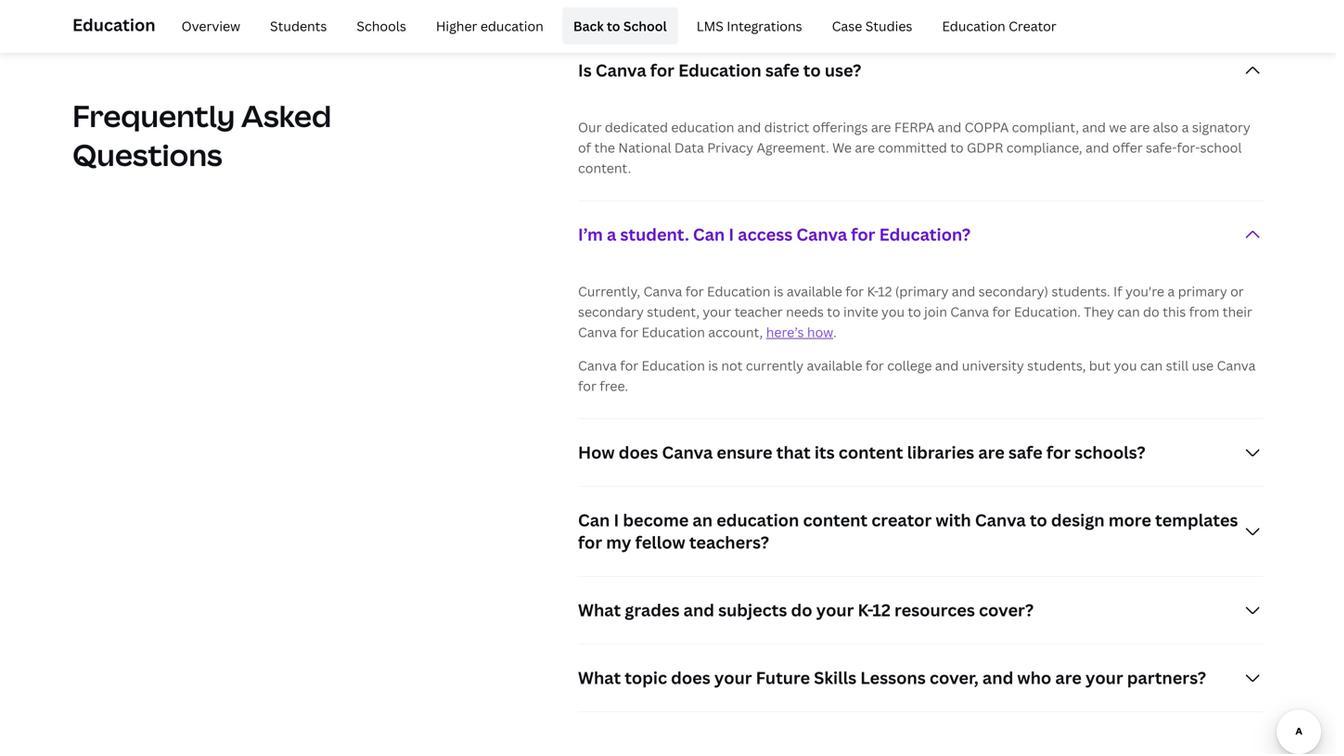 Task type: vqa. For each thing, say whether or not it's contained in the screenshot.
Can I become an education content creator with Canva to design more templates for my fellow teachers?
yes



Task type: describe. For each thing, give the bounding box(es) containing it.
templates
[[1156, 509, 1238, 532]]

questions
[[72, 135, 222, 175]]

.
[[834, 323, 837, 341]]

schools link
[[346, 7, 417, 45]]

lms integrations
[[697, 17, 802, 35]]

to inside can i become an education content creator with canva to design more templates for my fellow teachers?
[[1030, 509, 1048, 532]]

libraries
[[907, 441, 975, 464]]

safe inside how does canva ensure that its content libraries are safe for schools? dropdown button
[[1009, 441, 1043, 464]]

can inside dropdown button
[[693, 223, 725, 246]]

currently, canva for education is available for k-12 (primary and secondary) students. if you're a primary or secondary student, your teacher needs to invite you to join canva for education. they can do this from their canva for education account,
[[578, 283, 1253, 341]]

school
[[1201, 139, 1242, 156]]

your left future at the right bottom of the page
[[715, 667, 752, 690]]

design
[[1051, 509, 1105, 532]]

you inside canva for education is not currently available for college and university students, but you can still use canva for free.
[[1114, 357, 1137, 374]]

data
[[675, 139, 704, 156]]

what for what grades and subjects do your k-12 resources cover?
[[578, 599, 621, 622]]

how
[[807, 323, 834, 341]]

resources
[[895, 599, 975, 622]]

primary
[[1178, 283, 1228, 300]]

can inside canva for education is not currently available for college and university students, but you can still use canva for free.
[[1141, 357, 1163, 374]]

teachers?
[[689, 531, 769, 554]]

secondary
[[578, 303, 644, 321]]

is
[[578, 59, 592, 82]]

and left "we"
[[1083, 118, 1106, 136]]

also
[[1153, 118, 1179, 136]]

they
[[1084, 303, 1115, 321]]

account,
[[708, 323, 763, 341]]

education?
[[879, 223, 971, 246]]

university
[[962, 357, 1024, 374]]

schools
[[357, 17, 406, 35]]

and inside currently, canva for education is available for k-12 (primary and secondary) students. if you're a primary or secondary student, your teacher needs to invite you to join canva for education. they can do this from their canva for education account,
[[952, 283, 976, 300]]

are inside dropdown button
[[1056, 667, 1082, 690]]

here's how .
[[766, 323, 837, 341]]

their
[[1223, 303, 1253, 321]]

menu bar containing overview
[[163, 7, 1068, 45]]

canva left 'ensure'
[[662, 441, 713, 464]]

schools?
[[1075, 441, 1146, 464]]

students.
[[1052, 283, 1111, 300]]

for left college
[[866, 357, 884, 374]]

canva up free.
[[578, 357, 617, 374]]

my
[[606, 531, 632, 554]]

does inside how does canva ensure that its content libraries are safe for schools? dropdown button
[[619, 441, 658, 464]]

still
[[1166, 357, 1189, 374]]

offer
[[1113, 139, 1143, 156]]

canva right join
[[951, 303, 989, 321]]

for inside i'm a student. can i access canva for education? dropdown button
[[851, 223, 876, 246]]

students,
[[1028, 357, 1086, 374]]

offerings
[[813, 118, 868, 136]]

0 vertical spatial content
[[839, 441, 903, 464]]

if
[[1114, 283, 1123, 300]]

its
[[815, 441, 835, 464]]

education creator
[[942, 17, 1057, 35]]

student.
[[620, 223, 689, 246]]

back to school
[[573, 17, 667, 35]]

content inside can i become an education content creator with canva to design more templates for my fellow teachers?
[[803, 509, 868, 532]]

what topic does your future skills lessons cover, and who are your partners?
[[578, 667, 1207, 690]]

what topic does your future skills lessons cover, and who are your partners? button
[[578, 645, 1264, 712]]

for down secondary
[[620, 323, 639, 341]]

case studies
[[832, 17, 913, 35]]

district
[[764, 118, 810, 136]]

our dedicated education and district offerings are ferpa and coppa compliant, and we are also a signatory of the national data privacy agreement. we are committed to gdpr compliance, and offer safe-for-school content.
[[578, 118, 1251, 177]]

education creator link
[[931, 7, 1068, 45]]

is inside currently, canva for education is available for k-12 (primary and secondary) students. if you're a primary or secondary student, your teacher needs to invite you to join canva for education. they can do this from their canva for education account,
[[774, 283, 784, 300]]

an
[[693, 509, 713, 532]]

cover?
[[979, 599, 1034, 622]]

do inside dropdown button
[[791, 599, 813, 622]]

here's
[[766, 323, 804, 341]]

what grades and subjects do your k-12 resources cover?
[[578, 599, 1034, 622]]

creator
[[1009, 17, 1057, 35]]

a for currently, canva for education is available for k-12 (primary and secondary) students. if you're a primary or secondary student, your teacher needs to invite you to join canva for education. they can do this from their canva for education account,
[[1168, 283, 1175, 300]]

canva inside can i become an education content creator with canva to design more templates for my fellow teachers?
[[975, 509, 1026, 532]]

canva right use
[[1217, 357, 1256, 374]]

a for our dedicated education and district offerings are ferpa and coppa compliant, and we are also a signatory of the national data privacy agreement. we are committed to gdpr compliance, and offer safe-for-school content.
[[1182, 118, 1189, 136]]

and inside canva for education is not currently available for college and university students, but you can still use canva for free.
[[935, 357, 959, 374]]

available inside canva for education is not currently available for college and university students, but you can still use canva for free.
[[807, 357, 863, 374]]

i'm
[[578, 223, 603, 246]]

safe inside is canva for education safe to use? dropdown button
[[766, 59, 800, 82]]

is canva for education safe to use?
[[578, 59, 862, 82]]

student,
[[647, 303, 700, 321]]

skills
[[814, 667, 857, 690]]

to left join
[[908, 303, 921, 321]]

you're
[[1126, 283, 1165, 300]]

more
[[1109, 509, 1152, 532]]

coppa
[[965, 118, 1009, 136]]

college
[[887, 357, 932, 374]]

currently,
[[578, 283, 640, 300]]

subjects
[[718, 599, 787, 622]]

back
[[573, 17, 604, 35]]

for up invite
[[846, 283, 864, 300]]

ferpa
[[895, 118, 935, 136]]

fellow
[[635, 531, 686, 554]]

lms
[[697, 17, 724, 35]]

secondary)
[[979, 283, 1049, 300]]

how does canva ensure that its content libraries are safe for schools?
[[578, 441, 1146, 464]]

available inside currently, canva for education is available for k-12 (primary and secondary) students. if you're a primary or secondary student, your teacher needs to invite you to join canva for education. they can do this from their canva for education account,
[[787, 283, 843, 300]]

and left 'who'
[[983, 667, 1014, 690]]

we
[[833, 139, 852, 156]]

12 inside currently, canva for education is available for k-12 (primary and secondary) students. if you're a primary or secondary student, your teacher needs to invite you to join canva for education. they can do this from their canva for education account,
[[878, 283, 892, 300]]

i inside i'm a student. can i access canva for education? dropdown button
[[729, 223, 734, 246]]

a inside dropdown button
[[607, 223, 617, 246]]



Task type: locate. For each thing, give the bounding box(es) containing it.
and
[[738, 118, 761, 136], [938, 118, 962, 136], [1083, 118, 1106, 136], [1086, 139, 1110, 156], [952, 283, 976, 300], [935, 357, 959, 374], [684, 599, 715, 622], [983, 667, 1014, 690]]

gdpr
[[967, 139, 1004, 156]]

1 horizontal spatial a
[[1168, 283, 1175, 300]]

you right invite
[[882, 303, 905, 321]]

available up needs
[[787, 283, 843, 300]]

education up data
[[671, 118, 734, 136]]

and up privacy
[[738, 118, 761, 136]]

from
[[1189, 303, 1220, 321]]

k-
[[867, 283, 878, 300], [858, 599, 873, 622]]

your inside currently, canva for education is available for k-12 (primary and secondary) students. if you're a primary or secondary student, your teacher needs to invite you to join canva for education. they can do this from their canva for education account,
[[703, 303, 732, 321]]

1 vertical spatial can
[[1141, 357, 1163, 374]]

invite
[[844, 303, 879, 321]]

higher education link
[[425, 7, 555, 45]]

education.
[[1014, 303, 1081, 321]]

compliant,
[[1012, 118, 1079, 136]]

is
[[774, 283, 784, 300], [708, 357, 718, 374]]

content.
[[578, 159, 631, 177]]

are left ferpa
[[871, 118, 891, 136]]

0 vertical spatial 12
[[878, 283, 892, 300]]

1 vertical spatial do
[[791, 599, 813, 622]]

lms integrations link
[[686, 7, 814, 45]]

frequently
[[72, 96, 235, 136]]

national
[[618, 139, 671, 156]]

access
[[738, 223, 793, 246]]

2 vertical spatial education
[[717, 509, 799, 532]]

1 vertical spatial what
[[578, 667, 621, 690]]

1 vertical spatial a
[[607, 223, 617, 246]]

a up this
[[1168, 283, 1175, 300]]

k- left resources
[[858, 599, 873, 622]]

overview
[[182, 17, 240, 35]]

you inside currently, canva for education is available for k-12 (primary and secondary) students. if you're a primary or secondary student, your teacher needs to invite you to join canva for education. they can do this from their canva for education account,
[[882, 303, 905, 321]]

0 horizontal spatial a
[[607, 223, 617, 246]]

and right college
[[935, 357, 959, 374]]

education inside can i become an education content creator with canva to design more templates for my fellow teachers?
[[717, 509, 799, 532]]

education
[[72, 13, 156, 36], [942, 17, 1006, 35], [679, 59, 762, 82], [707, 283, 771, 300], [642, 323, 705, 341], [642, 357, 705, 374]]

privacy
[[707, 139, 754, 156]]

teacher
[[735, 303, 783, 321]]

for left education?
[[851, 223, 876, 246]]

1 horizontal spatial safe
[[1009, 441, 1043, 464]]

a right i'm at the left
[[607, 223, 617, 246]]

do down you're
[[1143, 303, 1160, 321]]

you right but
[[1114, 357, 1137, 374]]

to inside dropdown button
[[804, 59, 821, 82]]

for inside how does canva ensure that its content libraries are safe for schools? dropdown button
[[1047, 441, 1071, 464]]

1 horizontal spatial you
[[1114, 357, 1137, 374]]

0 vertical spatial education
[[481, 17, 544, 35]]

1 horizontal spatial can
[[693, 223, 725, 246]]

to left design
[[1030, 509, 1048, 532]]

can
[[693, 223, 725, 246], [578, 509, 610, 532]]

are right libraries
[[979, 441, 1005, 464]]

do
[[1143, 303, 1160, 321], [791, 599, 813, 622]]

a inside our dedicated education and district offerings are ferpa and coppa compliant, and we are also a signatory of the national data privacy agreement. we are committed to gdpr compliance, and offer safe-for-school content.
[[1182, 118, 1189, 136]]

to inside our dedicated education and district offerings are ferpa and coppa compliant, and we are also a signatory of the national data privacy agreement. we are committed to gdpr compliance, and offer safe-for-school content.
[[951, 139, 964, 156]]

the
[[594, 139, 615, 156]]

canva up student,
[[644, 283, 682, 300]]

case studies link
[[821, 7, 924, 45]]

ensure
[[717, 441, 773, 464]]

or
[[1231, 283, 1244, 300]]

i left "become"
[[614, 509, 619, 532]]

i'm a student. can i access canva for education? button
[[578, 201, 1264, 268]]

and right ferpa
[[938, 118, 962, 136]]

does right how
[[619, 441, 658, 464]]

creator
[[872, 509, 932, 532]]

agreement.
[[757, 139, 829, 156]]

0 horizontal spatial i
[[614, 509, 619, 532]]

2 vertical spatial a
[[1168, 283, 1175, 300]]

canva down secondary
[[578, 323, 617, 341]]

0 vertical spatial k-
[[867, 283, 878, 300]]

can left still
[[1141, 357, 1163, 374]]

are right "we"
[[1130, 118, 1150, 136]]

but
[[1089, 357, 1111, 374]]

can down if
[[1118, 303, 1140, 321]]

are right we
[[855, 139, 875, 156]]

education
[[481, 17, 544, 35], [671, 118, 734, 136], [717, 509, 799, 532]]

become
[[623, 509, 689, 532]]

is canva for education safe to use? button
[[578, 37, 1264, 104]]

this
[[1163, 303, 1186, 321]]

and right (primary
[[952, 283, 976, 300]]

needs
[[786, 303, 824, 321]]

1 vertical spatial can
[[578, 509, 610, 532]]

2 what from the top
[[578, 667, 621, 690]]

to right back
[[607, 17, 620, 35]]

what for what topic does your future skills lessons cover, and who are your partners?
[[578, 667, 621, 690]]

case
[[832, 17, 863, 35]]

available down .
[[807, 357, 863, 374]]

here's how link
[[766, 323, 834, 341]]

does inside what topic does your future skills lessons cover, and who are your partners? dropdown button
[[671, 667, 711, 690]]

1 vertical spatial available
[[807, 357, 863, 374]]

1 vertical spatial i
[[614, 509, 619, 532]]

0 vertical spatial can
[[1118, 303, 1140, 321]]

0 horizontal spatial does
[[619, 441, 658, 464]]

for up student,
[[686, 283, 704, 300]]

partners?
[[1127, 667, 1207, 690]]

0 horizontal spatial can
[[578, 509, 610, 532]]

safe left schools?
[[1009, 441, 1043, 464]]

asked
[[241, 96, 332, 136]]

for down school
[[650, 59, 675, 82]]

1 vertical spatial you
[[1114, 357, 1137, 374]]

for left free.
[[578, 377, 597, 395]]

and right grades
[[684, 599, 715, 622]]

a inside currently, canva for education is available for k-12 (primary and secondary) students. if you're a primary or secondary student, your teacher needs to invite you to join canva for education. they can do this from their canva for education account,
[[1168, 283, 1175, 300]]

1 vertical spatial is
[[708, 357, 718, 374]]

1 vertical spatial content
[[803, 509, 868, 532]]

education inside our dedicated education and district offerings are ferpa and coppa compliant, and we are also a signatory of the national data privacy agreement. we are committed to gdpr compliance, and offer safe-for-school content.
[[671, 118, 734, 136]]

safe down integrations
[[766, 59, 800, 82]]

your inside what grades and subjects do your k-12 resources cover? dropdown button
[[816, 599, 854, 622]]

canva inside dropdown button
[[596, 59, 647, 82]]

for left my
[[578, 531, 602, 554]]

education inside dropdown button
[[679, 59, 762, 82]]

a right also at the right top
[[1182, 118, 1189, 136]]

1 vertical spatial 12
[[873, 599, 891, 622]]

education right higher
[[481, 17, 544, 35]]

compliance,
[[1007, 139, 1083, 156]]

dedicated
[[605, 118, 668, 136]]

your up skills
[[816, 599, 854, 622]]

for-
[[1177, 139, 1201, 156]]

grades
[[625, 599, 680, 622]]

canva right with
[[975, 509, 1026, 532]]

canva inside dropdown button
[[797, 223, 848, 246]]

i left access
[[729, 223, 734, 246]]

education inside canva for education is not currently available for college and university students, but you can still use canva for free.
[[642, 357, 705, 374]]

1 horizontal spatial do
[[1143, 303, 1160, 321]]

is inside canva for education is not currently available for college and university students, but you can still use canva for free.
[[708, 357, 718, 374]]

0 horizontal spatial you
[[882, 303, 905, 321]]

are right 'who'
[[1056, 667, 1082, 690]]

canva right is
[[596, 59, 647, 82]]

are
[[871, 118, 891, 136], [1130, 118, 1150, 136], [855, 139, 875, 156], [979, 441, 1005, 464], [1056, 667, 1082, 690]]

can inside currently, canva for education is available for k-12 (primary and secondary) students. if you're a primary or secondary student, your teacher needs to invite you to join canva for education. they can do this from their canva for education account,
[[1118, 303, 1140, 321]]

for left schools?
[[1047, 441, 1071, 464]]

use?
[[825, 59, 862, 82]]

is up teacher
[[774, 283, 784, 300]]

can i become an education content creator with canva to design more templates for my fellow teachers? button
[[578, 487, 1264, 576]]

for inside can i become an education content creator with canva to design more templates for my fellow teachers?
[[578, 531, 602, 554]]

0 vertical spatial safe
[[766, 59, 800, 82]]

canva
[[596, 59, 647, 82], [797, 223, 848, 246], [644, 283, 682, 300], [951, 303, 989, 321], [578, 323, 617, 341], [578, 357, 617, 374], [1217, 357, 1256, 374], [662, 441, 713, 464], [975, 509, 1026, 532]]

0 vertical spatial i
[[729, 223, 734, 246]]

can right student.
[[693, 223, 725, 246]]

(primary
[[895, 283, 949, 300]]

0 horizontal spatial do
[[791, 599, 813, 622]]

is left not
[[708, 357, 718, 374]]

join
[[925, 303, 947, 321]]

not
[[721, 357, 743, 374]]

does right topic
[[671, 667, 711, 690]]

what left topic
[[578, 667, 621, 690]]

1 horizontal spatial i
[[729, 223, 734, 246]]

what
[[578, 599, 621, 622], [578, 667, 621, 690]]

who
[[1018, 667, 1052, 690]]

can inside can i become an education content creator with canva to design more templates for my fellow teachers?
[[578, 509, 610, 532]]

1 vertical spatial education
[[671, 118, 734, 136]]

your
[[703, 303, 732, 321], [816, 599, 854, 622], [715, 667, 752, 690], [1086, 667, 1124, 690]]

12 up invite
[[878, 283, 892, 300]]

0 vertical spatial a
[[1182, 118, 1189, 136]]

i
[[729, 223, 734, 246], [614, 509, 619, 532]]

integrations
[[727, 17, 802, 35]]

does
[[619, 441, 658, 464], [671, 667, 711, 690]]

currently
[[746, 357, 804, 374]]

12 left resources
[[873, 599, 891, 622]]

do right subjects
[[791, 599, 813, 622]]

of
[[578, 139, 591, 156]]

how
[[578, 441, 615, 464]]

what left grades
[[578, 599, 621, 622]]

to up .
[[827, 303, 841, 321]]

available
[[787, 283, 843, 300], [807, 357, 863, 374]]

1 vertical spatial safe
[[1009, 441, 1043, 464]]

content right its
[[839, 441, 903, 464]]

for inside is canva for education safe to use? dropdown button
[[650, 59, 675, 82]]

to left the gdpr
[[951, 139, 964, 156]]

how does canva ensure that its content libraries are safe for schools? button
[[578, 419, 1264, 486]]

cover,
[[930, 667, 979, 690]]

1 vertical spatial does
[[671, 667, 711, 690]]

higher
[[436, 17, 477, 35]]

your up account,
[[703, 303, 732, 321]]

to left the use?
[[804, 59, 821, 82]]

0 vertical spatial does
[[619, 441, 658, 464]]

can left "become"
[[578, 509, 610, 532]]

k- inside dropdown button
[[858, 599, 873, 622]]

0 vertical spatial available
[[787, 283, 843, 300]]

and down "we"
[[1086, 139, 1110, 156]]

lessons
[[861, 667, 926, 690]]

1 horizontal spatial is
[[774, 283, 784, 300]]

0 vertical spatial is
[[774, 283, 784, 300]]

that
[[777, 441, 811, 464]]

education right an at the bottom right of the page
[[717, 509, 799, 532]]

1 horizontal spatial does
[[671, 667, 711, 690]]

k- up invite
[[867, 283, 878, 300]]

frequently asked questions
[[72, 96, 332, 175]]

our
[[578, 118, 602, 136]]

1 vertical spatial k-
[[858, 599, 873, 622]]

content left creator at bottom
[[803, 509, 868, 532]]

0 vertical spatial what
[[578, 599, 621, 622]]

we
[[1109, 118, 1127, 136]]

what grades and subjects do your k-12 resources cover? button
[[578, 577, 1264, 644]]

higher education
[[436, 17, 544, 35]]

your left partners?
[[1086, 667, 1124, 690]]

for up free.
[[620, 357, 639, 374]]

use
[[1192, 357, 1214, 374]]

studies
[[866, 17, 913, 35]]

2 horizontal spatial a
[[1182, 118, 1189, 136]]

0 horizontal spatial is
[[708, 357, 718, 374]]

menu bar
[[163, 7, 1068, 45]]

i inside can i become an education content creator with canva to design more templates for my fellow teachers?
[[614, 509, 619, 532]]

0 vertical spatial you
[[882, 303, 905, 321]]

0 horizontal spatial safe
[[766, 59, 800, 82]]

are inside dropdown button
[[979, 441, 1005, 464]]

12 inside dropdown button
[[873, 599, 891, 622]]

canva right access
[[797, 223, 848, 246]]

free.
[[600, 377, 628, 395]]

0 vertical spatial can
[[693, 223, 725, 246]]

canva for education is not currently available for college and university students, but you can still use canva for free.
[[578, 357, 1256, 395]]

for down secondary)
[[993, 303, 1011, 321]]

0 vertical spatial do
[[1143, 303, 1160, 321]]

k- inside currently, canva for education is available for k-12 (primary and secondary) students. if you're a primary or secondary student, your teacher needs to invite you to join canva for education. they can do this from their canva for education account,
[[867, 283, 878, 300]]

1 what from the top
[[578, 599, 621, 622]]

do inside currently, canva for education is available for k-12 (primary and secondary) students. if you're a primary or secondary student, your teacher needs to invite you to join canva for education. they can do this from their canva for education account,
[[1143, 303, 1160, 321]]



